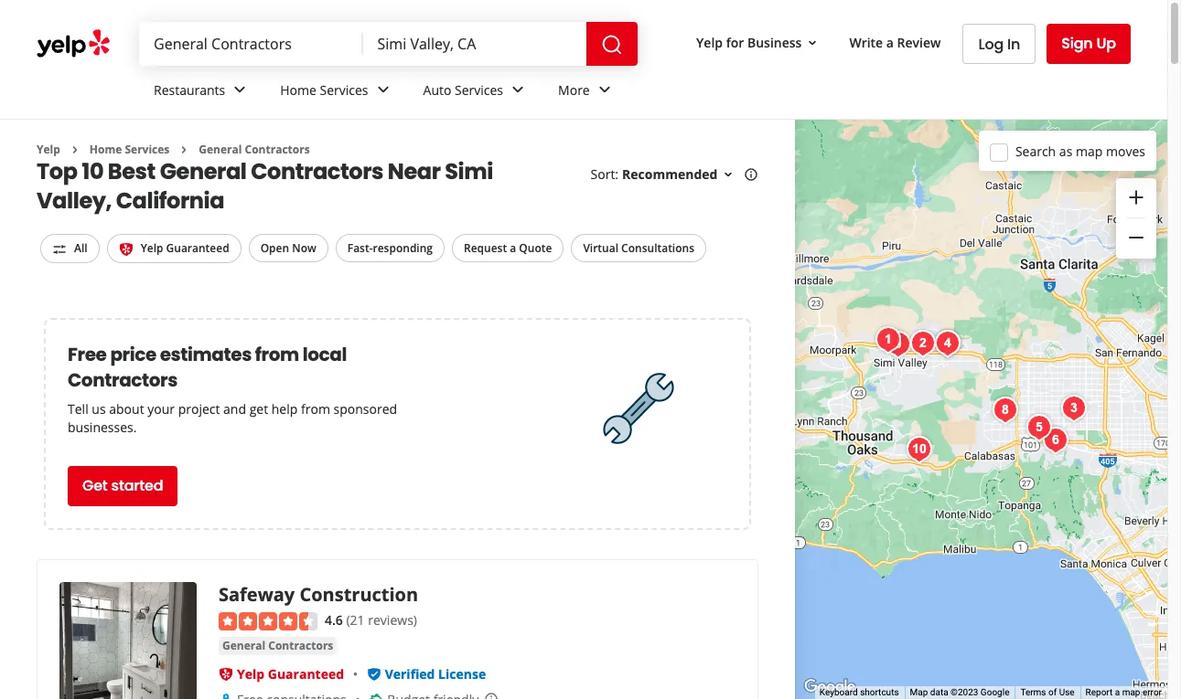 Task type: vqa. For each thing, say whether or not it's contained in the screenshot.
Close Button
no



Task type: describe. For each thing, give the bounding box(es) containing it.
16 filter v2 image
[[52, 242, 67, 257]]

recommended
[[622, 166, 718, 183]]

and
[[223, 401, 246, 418]]

in
[[1007, 33, 1020, 54]]

google image
[[800, 676, 860, 700]]

free
[[68, 342, 107, 368]]

1 horizontal spatial from
[[301, 401, 330, 418]]

zachary langlois general contractor image
[[929, 326, 966, 362]]

near
[[388, 157, 441, 187]]

get
[[82, 476, 108, 497]]

yelp link
[[37, 142, 60, 157]]

general contractors inside button
[[222, 639, 333, 654]]

sign
[[1062, 33, 1093, 54]]

map
[[910, 688, 928, 698]]

ac interiors inc- drywall hang patching acoustic ceiling removal image
[[880, 327, 916, 363]]

as
[[1059, 142, 1073, 160]]

Near text field
[[377, 34, 572, 54]]

16 info v2 image
[[744, 168, 759, 182]]

error
[[1143, 688, 1162, 698]]

us
[[92, 401, 106, 418]]

construction
[[300, 583, 418, 607]]

none field find
[[154, 34, 348, 54]]

general contractors button
[[219, 638, 337, 656]]

guaranteed inside button
[[166, 241, 229, 257]]

all
[[74, 241, 87, 257]]

license
[[438, 666, 486, 684]]

fast-
[[347, 241, 373, 257]]

0 vertical spatial general contractors link
[[199, 142, 310, 157]]

map region
[[635, 99, 1181, 700]]

24 chevron down v2 image for home services
[[372, 79, 394, 101]]

business
[[747, 33, 802, 51]]

Find text field
[[154, 34, 348, 54]]

business categories element
[[139, 66, 1131, 119]]

request a quote
[[464, 241, 552, 257]]

safeway construction image
[[870, 322, 906, 359]]

recommended button
[[622, 166, 736, 183]]

california
[[116, 186, 224, 216]]

yelp for business button
[[689, 26, 827, 59]]

log in
[[979, 33, 1020, 54]]

16 chevron right v2 image
[[68, 143, 82, 157]]

24 chevron down v2 image for restaurants
[[229, 79, 251, 101]]

16 free consultation v2 image
[[219, 694, 233, 700]]

1 vertical spatial yelp guaranteed button
[[237, 666, 344, 684]]

open now
[[260, 241, 316, 257]]

16 verified v2 image
[[367, 668, 381, 683]]

virtual
[[583, 241, 618, 257]]

project
[[178, 401, 220, 418]]

data
[[930, 688, 948, 698]]

0 horizontal spatial home
[[90, 142, 122, 157]]

get
[[249, 401, 268, 418]]

sign up link
[[1047, 24, 1131, 64]]

4.6
[[325, 612, 343, 629]]

0 vertical spatial yelp guaranteed button
[[107, 235, 241, 263]]

about
[[109, 401, 144, 418]]

4.6 star rating image
[[219, 613, 317, 632]]

safeway construction image
[[59, 583, 197, 700]]

pearl remodeling image
[[1056, 391, 1092, 427]]

terms
[[1021, 688, 1046, 698]]

report a map error
[[1086, 688, 1162, 698]]

1 vertical spatial yelp guaranteed
[[237, 666, 344, 684]]

a for report
[[1115, 688, 1120, 698]]

keyboard shortcuts button
[[820, 687, 899, 700]]

home services inside business categories element
[[280, 81, 368, 98]]

map for moves
[[1076, 142, 1103, 160]]

10
[[82, 157, 104, 187]]

write
[[849, 33, 883, 51]]

yelp for business
[[696, 33, 802, 51]]

shortcuts
[[860, 688, 899, 698]]

general inside button
[[222, 639, 265, 654]]

yelp left 16 chevron right v2 icon
[[37, 142, 60, 157]]

open
[[260, 241, 289, 257]]

google
[[981, 688, 1010, 698]]

sponsored
[[334, 401, 397, 418]]

safeway construction link
[[219, 583, 418, 607]]

sort:
[[591, 166, 619, 183]]

businesses.
[[68, 419, 137, 436]]

responding
[[373, 241, 433, 257]]

more link
[[544, 66, 630, 119]]

top 10 best general contractors near simi valley, california
[[37, 157, 493, 216]]

more
[[558, 81, 590, 98]]

tell
[[68, 401, 88, 418]]

general inside top 10 best general contractors near simi valley, california
[[160, 157, 247, 187]]

outdoor pros image
[[987, 393, 1024, 429]]

map data ©2023 google
[[910, 688, 1010, 698]]

free price estimates from local contractors image
[[593, 363, 684, 455]]

now
[[292, 241, 316, 257]]

log
[[979, 33, 1004, 54]]

open now button
[[249, 235, 328, 263]]

fast-responding
[[347, 241, 433, 257]]

valley,
[[37, 186, 112, 216]]

best
[[108, 157, 155, 187]]

16 chevron down v2 image
[[806, 36, 820, 50]]

report
[[1086, 688, 1113, 698]]

consultations
[[621, 241, 694, 257]]

search as map moves
[[1015, 142, 1146, 160]]

estimates
[[160, 342, 252, 368]]

request a quote button
[[452, 235, 564, 263]]

sign up
[[1062, 33, 1116, 54]]

verified license
[[385, 666, 486, 684]]



Task type: locate. For each thing, give the bounding box(es) containing it.
yelp guaranteed button down general contractors button
[[237, 666, 344, 684]]

general contractors right 16 chevron right v2 image
[[199, 142, 310, 157]]

1 horizontal spatial services
[[320, 81, 368, 98]]

home
[[280, 81, 316, 98], [90, 142, 122, 157]]

1 vertical spatial general contractors link
[[219, 638, 337, 656]]

1 none field from the left
[[154, 34, 348, 54]]

24 chevron down v2 image left auto
[[372, 79, 394, 101]]

eden builders image
[[1037, 423, 1074, 459]]

(21
[[346, 612, 365, 629]]

0 horizontal spatial 24 chevron down v2 image
[[229, 79, 251, 101]]

0 horizontal spatial home services
[[90, 142, 170, 157]]

services for the right home services link
[[320, 81, 368, 98]]

group
[[1116, 178, 1156, 259]]

top
[[37, 157, 77, 187]]

write a review link
[[842, 26, 948, 59]]

all button
[[40, 235, 99, 263]]

info icon image
[[484, 693, 499, 700], [484, 693, 499, 700]]

home down find text box
[[280, 81, 316, 98]]

1 horizontal spatial none field
[[377, 34, 572, 54]]

map right as
[[1076, 142, 1103, 160]]

auto services link
[[409, 66, 544, 119]]

1 vertical spatial home
[[90, 142, 122, 157]]

map for error
[[1122, 688, 1140, 698]]

safeway
[[219, 583, 295, 607]]

yelp left for at the right of page
[[696, 33, 723, 51]]

2 none field from the left
[[377, 34, 572, 54]]

general contractors down 4.6 star rating image
[[222, 639, 333, 654]]

1 vertical spatial general contractors
[[222, 639, 333, 654]]

home inside business categories element
[[280, 81, 316, 98]]

quote
[[519, 241, 552, 257]]

cavalier builders image
[[1021, 410, 1057, 446]]

0 horizontal spatial from
[[255, 342, 299, 368]]

2 vertical spatial a
[[1115, 688, 1120, 698]]

0 horizontal spatial a
[[510, 241, 516, 257]]

16 chevron down v2 image
[[721, 168, 736, 182]]

1 horizontal spatial home services
[[280, 81, 368, 98]]

yelp guaranteed
[[141, 241, 229, 257], [237, 666, 344, 684]]

contractors inside free price estimates from local contractors tell us about your project and get help from sponsored businesses.
[[68, 368, 177, 393]]

1 vertical spatial guaranteed
[[268, 666, 344, 684]]

contractors inside top 10 best general contractors near simi valley, california
[[251, 157, 383, 187]]

next level general contracting image
[[905, 326, 941, 362]]

2 horizontal spatial a
[[1115, 688, 1120, 698]]

log in link
[[963, 24, 1036, 64]]

general contractors
[[199, 142, 310, 157], [222, 639, 333, 654]]

0 horizontal spatial guaranteed
[[166, 241, 229, 257]]

1 horizontal spatial a
[[886, 33, 894, 51]]

keyboard
[[820, 688, 858, 698]]

general right best
[[160, 157, 247, 187]]

yelp guaranteed inside yelp guaranteed button
[[141, 241, 229, 257]]

yelp guaranteed button
[[107, 235, 241, 263], [237, 666, 344, 684]]

report a map error link
[[1086, 688, 1162, 698]]

restaurants
[[154, 81, 225, 98]]

general right 16 chevron right v2 image
[[199, 142, 242, 157]]

24 chevron down v2 image inside home services link
[[372, 79, 394, 101]]

24 chevron down v2 image down find field
[[229, 79, 251, 101]]

a inside button
[[510, 241, 516, 257]]

none field up restaurants link
[[154, 34, 348, 54]]

general contractors link down 4.6 star rating image
[[219, 638, 337, 656]]

0 horizontal spatial services
[[125, 142, 170, 157]]

0 vertical spatial from
[[255, 342, 299, 368]]

get started button
[[68, 466, 178, 507]]

get started
[[82, 476, 163, 497]]

free price estimates from local contractors tell us about your project and get help from sponsored businesses.
[[68, 342, 397, 436]]

a for request
[[510, 241, 516, 257]]

2 horizontal spatial 24 chevron down v2 image
[[507, 79, 529, 101]]

None field
[[154, 34, 348, 54], [377, 34, 572, 54]]

0 vertical spatial home services link
[[266, 66, 409, 119]]

4.6 (21 reviews)
[[325, 612, 417, 629]]

a for write
[[886, 33, 894, 51]]

None search field
[[139, 22, 641, 66]]

reviews)
[[368, 612, 417, 629]]

0 vertical spatial a
[[886, 33, 894, 51]]

general contractors link
[[199, 142, 310, 157], [219, 638, 337, 656]]

24 chevron down v2 image inside restaurants link
[[229, 79, 251, 101]]

services for auto services link
[[455, 81, 503, 98]]

filters group
[[37, 235, 710, 263]]

yelp guaranteed down california
[[141, 241, 229, 257]]

yelp right 16 yelp guaranteed v2 image
[[141, 241, 163, 257]]

home services
[[280, 81, 368, 98], [90, 142, 170, 157]]

general
[[199, 142, 242, 157], [160, 157, 247, 187], [222, 639, 265, 654]]

moves
[[1106, 142, 1146, 160]]

1 horizontal spatial home services link
[[266, 66, 409, 119]]

24 chevron down v2 image right auto services
[[507, 79, 529, 101]]

safeway construction
[[219, 583, 418, 607]]

search image
[[601, 33, 623, 55]]

keyboard shortcuts
[[820, 688, 899, 698]]

general contractors link right 16 chevron right v2 image
[[199, 142, 310, 157]]

up
[[1097, 33, 1116, 54]]

1 vertical spatial home services link
[[90, 142, 170, 157]]

from
[[255, 342, 299, 368], [301, 401, 330, 418]]

0 horizontal spatial yelp guaranteed
[[141, 241, 229, 257]]

a right write
[[886, 33, 894, 51]]

0 vertical spatial home services
[[280, 81, 368, 98]]

zoom in image
[[1125, 186, 1147, 208]]

1 horizontal spatial 24 chevron down v2 image
[[372, 79, 394, 101]]

request
[[464, 241, 507, 257]]

16 chevron right v2 image
[[177, 143, 192, 157]]

services
[[320, 81, 368, 98], [455, 81, 503, 98], [125, 142, 170, 157]]

terms of use
[[1021, 688, 1075, 698]]

none field the near
[[377, 34, 572, 54]]

1 horizontal spatial guaranteed
[[268, 666, 344, 684]]

1 vertical spatial a
[[510, 241, 516, 257]]

a left quote
[[510, 241, 516, 257]]

©2023
[[951, 688, 978, 698]]

a
[[886, 33, 894, 51], [510, 241, 516, 257], [1115, 688, 1120, 698]]

auto services
[[423, 81, 503, 98]]

verified license button
[[385, 666, 486, 684]]

auto
[[423, 81, 451, 98]]

3 24 chevron down v2 image from the left
[[507, 79, 529, 101]]

16 yelp guaranteed v2 image
[[119, 242, 133, 257]]

started
[[111, 476, 163, 497]]

0 horizontal spatial map
[[1076, 142, 1103, 160]]

terms of use link
[[1021, 688, 1075, 698]]

1 24 chevron down v2 image from the left
[[229, 79, 251, 101]]

map left error
[[1122, 688, 1140, 698]]

fast-responding button
[[336, 235, 445, 263]]

virtual consultations
[[583, 241, 694, 257]]

0 vertical spatial home
[[280, 81, 316, 98]]

24 chevron down v2 image
[[229, 79, 251, 101], [372, 79, 394, 101], [507, 79, 529, 101]]

restaurants link
[[139, 66, 266, 119]]

guaranteed down general contractors button
[[268, 666, 344, 684]]

yelp inside filters group
[[141, 241, 163, 257]]

help
[[272, 401, 298, 418]]

1 horizontal spatial home
[[280, 81, 316, 98]]

0 vertical spatial general contractors
[[199, 142, 310, 157]]

of
[[1049, 688, 1057, 698]]

2 horizontal spatial services
[[455, 81, 503, 98]]

0 horizontal spatial home services link
[[90, 142, 170, 157]]

1 horizontal spatial map
[[1122, 688, 1140, 698]]

from right help
[[301, 401, 330, 418]]

1 vertical spatial home services
[[90, 142, 170, 157]]

0 vertical spatial map
[[1076, 142, 1103, 160]]

yelp
[[696, 33, 723, 51], [37, 142, 60, 157], [141, 241, 163, 257], [237, 666, 265, 684]]

a right report
[[1115, 688, 1120, 698]]

24 chevron down v2 image
[[594, 79, 615, 101]]

contractors inside button
[[268, 639, 333, 654]]

0 horizontal spatial none field
[[154, 34, 348, 54]]

for
[[726, 33, 744, 51]]

verified
[[385, 666, 435, 684]]

from left local on the left of the page
[[255, 342, 299, 368]]

yelp guaranteed down general contractors button
[[237, 666, 344, 684]]

contractors
[[245, 142, 310, 157], [251, 157, 383, 187], [68, 368, 177, 393], [268, 639, 333, 654]]

general down 4.6 star rating image
[[222, 639, 265, 654]]

home services right 16 chevron right v2 icon
[[90, 142, 170, 157]]

search
[[1015, 142, 1056, 160]]

1 vertical spatial map
[[1122, 688, 1140, 698]]

16 budget friendly v2 image
[[369, 694, 384, 700]]

yelp guaranteed button down california
[[107, 235, 241, 263]]

home services down find text box
[[280, 81, 368, 98]]

24 chevron down v2 image for auto services
[[507, 79, 529, 101]]

rener construction & design image
[[929, 326, 966, 362]]

24 chevron down v2 image inside auto services link
[[507, 79, 529, 101]]

use
[[1059, 688, 1075, 698]]

local
[[303, 342, 347, 368]]

0 vertical spatial yelp guaranteed
[[141, 241, 229, 257]]

odm construction image
[[901, 432, 938, 468]]

simi
[[445, 157, 493, 187]]

map
[[1076, 142, 1103, 160], [1122, 688, 1140, 698]]

zoom out image
[[1125, 227, 1147, 249]]

your
[[148, 401, 175, 418]]

price
[[110, 342, 156, 368]]

1 horizontal spatial yelp guaranteed
[[237, 666, 344, 684]]

yelp down general contractors button
[[237, 666, 265, 684]]

2 24 chevron down v2 image from the left
[[372, 79, 394, 101]]

virtual consultations button
[[571, 235, 706, 263]]

write a review
[[849, 33, 941, 51]]

1 vertical spatial from
[[301, 401, 330, 418]]

0 vertical spatial guaranteed
[[166, 241, 229, 257]]

iconyelpguaranteedbadgesmall image
[[219, 668, 233, 683], [219, 668, 233, 683]]

home right 16 chevron right v2 icon
[[90, 142, 122, 157]]

none field up auto services
[[377, 34, 572, 54]]

guaranteed down california
[[166, 241, 229, 257]]

guaranteed
[[166, 241, 229, 257], [268, 666, 344, 684]]

review
[[897, 33, 941, 51]]



